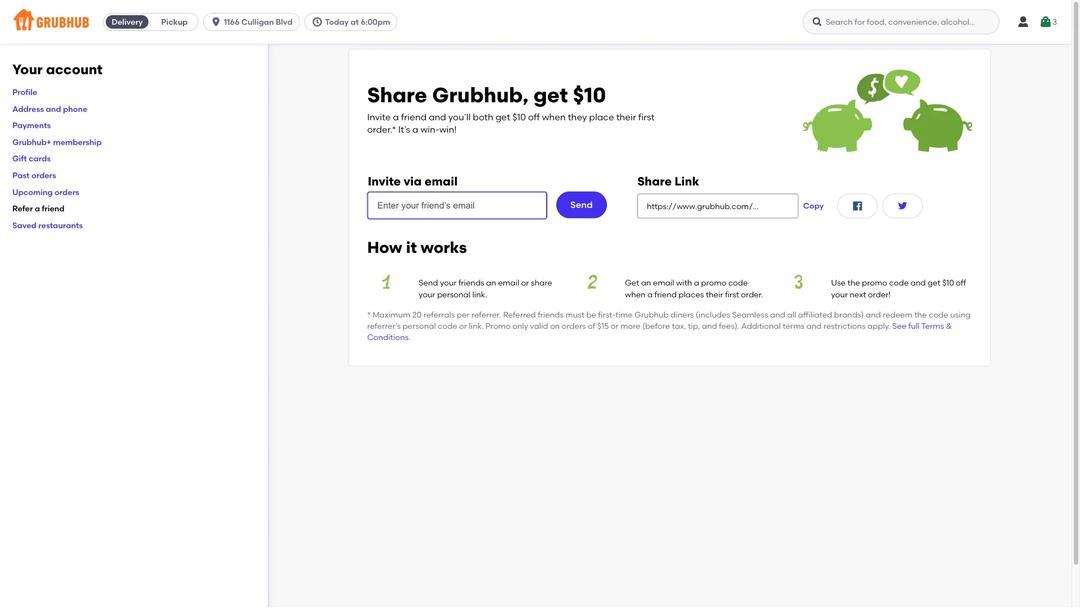 Task type: vqa. For each thing, say whether or not it's contained in the screenshot.
or
yes



Task type: describe. For each thing, give the bounding box(es) containing it.
promo inside use the promo code and get $10 off your next order!
[[862, 278, 888, 288]]

friend inside share grubhub, get $10 invite a friend and you'll both get $10 off when they place their first order.* it's a win-win!
[[401, 111, 427, 122]]

refer a friend link
[[12, 204, 65, 214]]

brands)
[[835, 310, 864, 320]]

share grubhub and save image
[[803, 68, 973, 153]]

full
[[909, 322, 920, 331]]

they
[[568, 111, 587, 122]]

0 horizontal spatial your
[[419, 290, 435, 299]]

checkout
[[917, 360, 955, 369]]

1166
[[224, 17, 240, 27]]

payments
[[12, 121, 51, 130]]

culligan
[[241, 17, 274, 27]]

link
[[675, 174, 700, 188]]

your
[[12, 61, 43, 78]]

*
[[367, 310, 371, 320]]

grubhub,
[[432, 83, 529, 108]]

referrer.
[[472, 310, 501, 320]]

refer
[[12, 204, 33, 214]]

time
[[616, 310, 633, 320]]

valid
[[530, 322, 548, 331]]

on
[[550, 322, 560, 331]]

share
[[531, 278, 552, 288]]

works
[[421, 238, 467, 257]]

order.
[[741, 290, 764, 299]]

be
[[587, 310, 597, 320]]

fees).
[[719, 322, 740, 331]]

referrer's
[[367, 322, 401, 331]]

past
[[12, 171, 30, 180]]

orders for past orders
[[31, 171, 56, 180]]

address and phone
[[12, 104, 87, 114]]

saved
[[12, 221, 37, 230]]

.
[[409, 333, 411, 343]]

0 horizontal spatial or
[[459, 322, 467, 331]]

1166 culligan blvd button
[[203, 13, 304, 31]]

only
[[513, 322, 528, 331]]

and down (includes
[[702, 322, 717, 331]]

grubhub+ membership link
[[12, 137, 102, 147]]

friends inside send your friends an email or share your personal link.
[[459, 278, 485, 288]]

email for invite via email
[[425, 174, 458, 188]]

tip,
[[688, 322, 700, 331]]

1 svg image from the left
[[1017, 15, 1030, 29]]

and inside share grubhub, get $10 invite a friend and you'll both get $10 off when they place their first order.* it's a win-win!
[[429, 111, 446, 122]]

when inside share grubhub, get $10 invite a friend and you'll both get $10 off when they place their first order.* it's a win-win!
[[542, 111, 566, 122]]

off inside use the promo code and get $10 off your next order!
[[956, 278, 967, 288]]

pickup
[[161, 17, 188, 27]]

an inside get an email with a promo code when a friend places their first order.
[[641, 278, 651, 288]]

get
[[625, 278, 639, 288]]

$10 inside use the promo code and get $10 off your next order!
[[943, 278, 955, 288]]

main navigation navigation
[[0, 0, 1072, 44]]

blvd
[[276, 17, 293, 27]]

win-
[[421, 124, 440, 135]]

email inside send your friends an email or share your personal link.
[[498, 278, 520, 288]]

places
[[679, 290, 704, 299]]

0 vertical spatial $10
[[573, 83, 606, 108]]

additional
[[742, 322, 781, 331]]

3
[[1053, 17, 1058, 27]]

affiliated
[[798, 310, 833, 320]]

3 button
[[1039, 12, 1058, 32]]

orders inside '* maximum 20 referrals per referrer. referred friends must be first-time grubhub diners (includes seamless and all affiliated brands) and redeem the code using referrer's personal code or link. promo only valid on orders of $15 or more (before tax, tip, and fees). additional terms and restrictions apply.'
[[562, 322, 586, 331]]

at
[[351, 17, 359, 27]]

per
[[457, 310, 470, 320]]

share link
[[638, 174, 700, 188]]

to
[[907, 360, 915, 369]]

address and phone link
[[12, 104, 87, 114]]

invite via email
[[368, 174, 458, 188]]

share for grubhub,
[[367, 83, 427, 108]]

restaurants
[[38, 221, 83, 230]]

how
[[367, 238, 402, 257]]

next
[[850, 290, 867, 299]]

grubhub+
[[12, 137, 51, 147]]

their inside share grubhub, get $10 invite a friend and you'll both get $10 off when they place their first order.* it's a win-win!
[[617, 111, 636, 122]]

share grubhub, get $10 invite a friend and you'll both get $10 off when they place their first order.* it's a win-win!
[[367, 83, 655, 135]]

20
[[413, 310, 422, 320]]

promo
[[486, 322, 511, 331]]

delivery
[[112, 17, 143, 27]]

apply.
[[868, 322, 891, 331]]

step 2 image
[[574, 275, 612, 289]]

friend inside get an email with a promo code when a friend places their first order.
[[655, 290, 677, 299]]

restrictions
[[824, 322, 866, 331]]

past orders link
[[12, 171, 56, 180]]

upcoming
[[12, 187, 53, 197]]

and inside use the promo code and get $10 off your next order!
[[911, 278, 926, 288]]

see full terms & conditions
[[367, 322, 952, 343]]

place
[[589, 111, 614, 122]]

the inside use the promo code and get $10 off your next order!
[[848, 278, 860, 288]]

an inside send your friends an email or share your personal link.
[[486, 278, 496, 288]]

a right refer
[[35, 204, 40, 214]]

referred
[[503, 310, 536, 320]]

via
[[404, 174, 422, 188]]

account
[[46, 61, 103, 78]]

orders for upcoming orders
[[55, 187, 79, 197]]

* maximum 20 referrals per referrer. referred friends must be first-time grubhub diners (includes seamless and all affiliated brands) and redeem the code using referrer's personal code or link. promo only valid on orders of $15 or more (before tax, tip, and fees). additional terms and restrictions apply.
[[367, 310, 971, 331]]

a right it's
[[413, 124, 419, 135]]

svg image inside 1166 culligan blvd button
[[211, 16, 222, 28]]

a up 'grubhub'
[[648, 290, 653, 299]]

refer a friend
[[12, 204, 65, 214]]

their inside get an email with a promo code when a friend places their first order.
[[706, 290, 724, 299]]

link. inside send your friends an email or share your personal link.
[[473, 290, 487, 299]]

0 vertical spatial get
[[534, 83, 568, 108]]

step 1 image
[[367, 275, 405, 289]]

share for link
[[638, 174, 672, 188]]

diners
[[671, 310, 694, 320]]

and up 'apply.'
[[866, 310, 881, 320]]

$15
[[598, 322, 609, 331]]

invite inside share grubhub, get $10 invite a friend and you'll both get $10 off when they place their first order.* it's a win-win!
[[367, 111, 391, 122]]



Task type: locate. For each thing, give the bounding box(es) containing it.
2 vertical spatial orders
[[562, 322, 586, 331]]

upcoming orders link
[[12, 187, 79, 197]]

1 vertical spatial off
[[956, 278, 967, 288]]

the up full
[[915, 310, 927, 320]]

0 horizontal spatial friends
[[459, 278, 485, 288]]

the
[[848, 278, 860, 288], [915, 310, 927, 320]]

and
[[46, 104, 61, 114], [429, 111, 446, 122], [911, 278, 926, 288], [771, 310, 786, 320], [866, 310, 881, 320], [702, 322, 717, 331], [807, 322, 822, 331]]

friend
[[401, 111, 427, 122], [42, 204, 65, 214], [655, 290, 677, 299]]

friends up "on"
[[538, 310, 564, 320]]

0 vertical spatial send
[[571, 200, 593, 210]]

when inside get an email with a promo code when a friend places their first order.
[[625, 290, 646, 299]]

0 vertical spatial friends
[[459, 278, 485, 288]]

send your friends an email or share your personal link.
[[419, 278, 552, 299]]

it
[[406, 238, 417, 257]]

1 horizontal spatial an
[[641, 278, 651, 288]]

1 horizontal spatial promo
[[862, 278, 888, 288]]

0 horizontal spatial personal
[[403, 322, 436, 331]]

1 promo from the left
[[701, 278, 727, 288]]

order!
[[868, 290, 891, 299]]

terms
[[922, 322, 945, 331]]

send for send
[[571, 200, 593, 210]]

code inside get an email with a promo code when a friend places their first order.
[[729, 278, 748, 288]]

personal
[[437, 290, 471, 299], [403, 322, 436, 331]]

1 horizontal spatial send
[[571, 200, 593, 210]]

personal inside '* maximum 20 referrals per referrer. referred friends must be first-time grubhub diners (includes seamless and all affiliated brands) and redeem the code using referrer's personal code or link. promo only valid on orders of $15 or more (before tax, tip, and fees). additional terms and restrictions apply.'
[[403, 322, 436, 331]]

personal up "per"
[[437, 290, 471, 299]]

0 vertical spatial their
[[617, 111, 636, 122]]

when down get at the right of page
[[625, 290, 646, 299]]

all
[[788, 310, 797, 320]]

0 vertical spatial off
[[528, 111, 540, 122]]

1 vertical spatial invite
[[368, 174, 401, 188]]

6:00pm
[[361, 17, 390, 27]]

1 horizontal spatial first
[[725, 290, 740, 299]]

2 horizontal spatial friend
[[655, 290, 677, 299]]

both
[[473, 111, 494, 122]]

friends
[[459, 278, 485, 288], [538, 310, 564, 320]]

or right "$15"
[[611, 322, 619, 331]]

invite
[[367, 111, 391, 122], [368, 174, 401, 188]]

an right get at the right of page
[[641, 278, 651, 288]]

0 vertical spatial first
[[639, 111, 655, 122]]

email inside get an email with a promo code when a friend places their first order.
[[653, 278, 675, 288]]

off up using
[[956, 278, 967, 288]]

Search for food, convenience, alcohol... search field
[[803, 10, 1000, 34]]

when left they
[[542, 111, 566, 122]]

1 horizontal spatial friend
[[401, 111, 427, 122]]

the up next
[[848, 278, 860, 288]]

off left they
[[528, 111, 540, 122]]

1 horizontal spatial your
[[440, 278, 457, 288]]

off inside share grubhub, get $10 invite a friend and you'll both get $10 off when they place their first order.* it's a win-win!
[[528, 111, 540, 122]]

1 horizontal spatial get
[[534, 83, 568, 108]]

0 horizontal spatial get
[[496, 111, 511, 122]]

you'll
[[449, 111, 471, 122]]

$10 right both
[[513, 111, 526, 122]]

and up redeem
[[911, 278, 926, 288]]

code down referrals
[[438, 322, 457, 331]]

0 vertical spatial link.
[[473, 290, 487, 299]]

0 horizontal spatial an
[[486, 278, 496, 288]]

1 vertical spatial when
[[625, 290, 646, 299]]

proceed to checkout button
[[839, 354, 989, 375]]

2 horizontal spatial your
[[832, 290, 848, 299]]

proceed to checkout
[[873, 360, 955, 369]]

delivery button
[[104, 13, 151, 31]]

0 vertical spatial personal
[[437, 290, 471, 299]]

first inside share grubhub, get $10 invite a friend and you'll both get $10 off when they place their first order.* it's a win-win!
[[639, 111, 655, 122]]

gift cards link
[[12, 154, 51, 164]]

first inside get an email with a promo code when a friend places their first order.
[[725, 290, 740, 299]]

or left 'share'
[[521, 278, 529, 288]]

get up terms on the right of page
[[928, 278, 941, 288]]

svg image inside the today at 6:00pm 'button'
[[312, 16, 323, 28]]

how it works
[[367, 238, 467, 257]]

first
[[639, 111, 655, 122], [725, 290, 740, 299]]

0 horizontal spatial the
[[848, 278, 860, 288]]

orders up refer a friend
[[55, 187, 79, 197]]

promo inside get an email with a promo code when a friend places their first order.
[[701, 278, 727, 288]]

get up they
[[534, 83, 568, 108]]

0 vertical spatial invite
[[367, 111, 391, 122]]

1 horizontal spatial friends
[[538, 310, 564, 320]]

0 horizontal spatial share
[[367, 83, 427, 108]]

conditions
[[367, 333, 409, 343]]

0 vertical spatial the
[[848, 278, 860, 288]]

1 horizontal spatial personal
[[437, 290, 471, 299]]

step 3 image
[[780, 275, 818, 289]]

share left link on the top right of the page
[[638, 174, 672, 188]]

link. down 'referrer.'
[[469, 322, 484, 331]]

invite left via
[[368, 174, 401, 188]]

grubhub
[[635, 310, 669, 320]]

$10 up place
[[573, 83, 606, 108]]

link.
[[473, 290, 487, 299], [469, 322, 484, 331]]

0 horizontal spatial email
[[425, 174, 458, 188]]

1 vertical spatial get
[[496, 111, 511, 122]]

1 horizontal spatial share
[[638, 174, 672, 188]]

code up 'order.'
[[729, 278, 748, 288]]

promo up order!
[[862, 278, 888, 288]]

send button
[[557, 192, 607, 219]]

code up terms on the right of page
[[929, 310, 949, 320]]

friends up "per"
[[459, 278, 485, 288]]

get right both
[[496, 111, 511, 122]]

today at 6:00pm
[[325, 17, 390, 27]]

and left phone
[[46, 104, 61, 114]]

a
[[393, 111, 399, 122], [413, 124, 419, 135], [35, 204, 40, 214], [694, 278, 699, 288], [648, 290, 653, 299]]

1 horizontal spatial email
[[498, 278, 520, 288]]

first left 'order.'
[[725, 290, 740, 299]]

2 horizontal spatial get
[[928, 278, 941, 288]]

an
[[486, 278, 496, 288], [641, 278, 651, 288]]

win!
[[440, 124, 457, 135]]

profile link
[[12, 87, 37, 97]]

code inside use the promo code and get $10 off your next order!
[[890, 278, 909, 288]]

share
[[367, 83, 427, 108], [638, 174, 672, 188]]

0 horizontal spatial svg image
[[1017, 15, 1030, 29]]

0 horizontal spatial first
[[639, 111, 655, 122]]

2 vertical spatial get
[[928, 278, 941, 288]]

2 horizontal spatial email
[[653, 278, 675, 288]]

0 vertical spatial share
[[367, 83, 427, 108]]

use the promo code and get $10 off your next order!
[[832, 278, 967, 299]]

$10 up using
[[943, 278, 955, 288]]

1 horizontal spatial svg image
[[1039, 15, 1053, 29]]

friends inside '* maximum 20 referrals per referrer. referred friends must be first-time grubhub diners (includes seamless and all affiliated brands) and redeem the code using referrer's personal code or link. promo only valid on orders of $15 or more (before tax, tip, and fees). additional terms and restrictions apply.'
[[538, 310, 564, 320]]

1 horizontal spatial or
[[521, 278, 529, 288]]

2 horizontal spatial or
[[611, 322, 619, 331]]

personal inside send your friends an email or share your personal link.
[[437, 290, 471, 299]]

personal down 20
[[403, 322, 436, 331]]

0 horizontal spatial promo
[[701, 278, 727, 288]]

upcoming orders
[[12, 187, 79, 197]]

0 vertical spatial orders
[[31, 171, 56, 180]]

0 vertical spatial when
[[542, 111, 566, 122]]

email
[[425, 174, 458, 188], [498, 278, 520, 288], [653, 278, 675, 288]]

0 horizontal spatial their
[[617, 111, 636, 122]]

1 horizontal spatial $10
[[573, 83, 606, 108]]

saved restaurants link
[[12, 221, 83, 230]]

or down "per"
[[459, 322, 467, 331]]

1 vertical spatial the
[[915, 310, 927, 320]]

1 an from the left
[[486, 278, 496, 288]]

invite up order.*
[[367, 111, 391, 122]]

today
[[325, 17, 349, 27]]

email for get an email with a promo code when a friend places their first order.
[[653, 278, 675, 288]]

a right with
[[694, 278, 699, 288]]

1 horizontal spatial off
[[956, 278, 967, 288]]

2 horizontal spatial $10
[[943, 278, 955, 288]]

1 vertical spatial friends
[[538, 310, 564, 320]]

phone
[[63, 104, 87, 114]]

0 vertical spatial friend
[[401, 111, 427, 122]]

and down affiliated
[[807, 322, 822, 331]]

orders down 'must'
[[562, 322, 586, 331]]

get
[[534, 83, 568, 108], [496, 111, 511, 122], [928, 278, 941, 288]]

referrals
[[424, 310, 455, 320]]

the inside '* maximum 20 referrals per referrer. referred friends must be first-time grubhub diners (includes seamless and all affiliated brands) and redeem the code using referrer's personal code or link. promo only valid on orders of $15 or more (before tax, tip, and fees). additional terms and restrictions apply.'
[[915, 310, 927, 320]]

orders up upcoming orders link
[[31, 171, 56, 180]]

or inside send your friends an email or share your personal link.
[[521, 278, 529, 288]]

svg image inside 3 button
[[1039, 15, 1053, 29]]

more
[[621, 322, 641, 331]]

2 promo from the left
[[862, 278, 888, 288]]

your up referrals
[[440, 278, 457, 288]]

1 vertical spatial send
[[419, 278, 438, 288]]

1 horizontal spatial their
[[706, 290, 724, 299]]

terms
[[783, 322, 805, 331]]

first right place
[[639, 111, 655, 122]]

tax,
[[672, 322, 686, 331]]

see
[[893, 322, 907, 331]]

None text field
[[638, 194, 799, 219]]

your down use
[[832, 290, 848, 299]]

1166 culligan blvd
[[224, 17, 293, 27]]

friend down with
[[655, 290, 677, 299]]

their up (includes
[[706, 290, 724, 299]]

your account
[[12, 61, 103, 78]]

and up win-
[[429, 111, 446, 122]]

a up it's
[[393, 111, 399, 122]]

saved restaurants
[[12, 221, 83, 230]]

cards
[[29, 154, 51, 164]]

when
[[542, 111, 566, 122], [625, 290, 646, 299]]

0 horizontal spatial when
[[542, 111, 566, 122]]

1 horizontal spatial when
[[625, 290, 646, 299]]

your up 20
[[419, 290, 435, 299]]

share inside share grubhub, get $10 invite a friend and you'll both get $10 off when they place their first order.* it's a win-win!
[[367, 83, 427, 108]]

friend up saved restaurants
[[42, 204, 65, 214]]

it's
[[398, 124, 410, 135]]

promo
[[701, 278, 727, 288], [862, 278, 888, 288]]

email left with
[[653, 278, 675, 288]]

proceed
[[873, 360, 906, 369]]

email right via
[[425, 174, 458, 188]]

first-
[[598, 310, 616, 320]]

(before
[[643, 322, 670, 331]]

order.*
[[367, 124, 396, 135]]

0 horizontal spatial friend
[[42, 204, 65, 214]]

1 vertical spatial link.
[[469, 322, 484, 331]]

get an email with a promo code when a friend places their first order.
[[625, 278, 764, 299]]

code up order!
[[890, 278, 909, 288]]

1 vertical spatial first
[[725, 290, 740, 299]]

must
[[566, 310, 585, 320]]

1 vertical spatial orders
[[55, 187, 79, 197]]

maximum
[[373, 310, 411, 320]]

email left 'share'
[[498, 278, 520, 288]]

1 horizontal spatial the
[[915, 310, 927, 320]]

link. up 'referrer.'
[[473, 290, 487, 299]]

membership
[[53, 137, 102, 147]]

send for send your friends an email or share your personal link.
[[419, 278, 438, 288]]

2 vertical spatial friend
[[655, 290, 677, 299]]

promo up places
[[701, 278, 727, 288]]

send inside "button"
[[571, 200, 593, 210]]

svg image
[[1017, 15, 1030, 29], [1039, 15, 1053, 29]]

1 vertical spatial $10
[[513, 111, 526, 122]]

today at 6:00pm button
[[304, 13, 402, 31]]

0 horizontal spatial off
[[528, 111, 540, 122]]

your inside use the promo code and get $10 off your next order!
[[832, 290, 848, 299]]

1 vertical spatial share
[[638, 174, 672, 188]]

and left all
[[771, 310, 786, 320]]

using
[[951, 310, 971, 320]]

pickup button
[[151, 13, 198, 31]]

address
[[12, 104, 44, 114]]

use
[[832, 278, 846, 288]]

2 an from the left
[[641, 278, 651, 288]]

1 vertical spatial personal
[[403, 322, 436, 331]]

their
[[617, 111, 636, 122], [706, 290, 724, 299]]

their right place
[[617, 111, 636, 122]]

(includes
[[696, 310, 731, 320]]

gift
[[12, 154, 27, 164]]

0 horizontal spatial send
[[419, 278, 438, 288]]

0 horizontal spatial $10
[[513, 111, 526, 122]]

an up 'referrer.'
[[486, 278, 496, 288]]

2 vertical spatial $10
[[943, 278, 955, 288]]

friend up it's
[[401, 111, 427, 122]]

past orders
[[12, 171, 56, 180]]

link. inside '* maximum 20 referrals per referrer. referred friends must be first-time grubhub diners (includes seamless and all affiliated brands) and redeem the code using referrer's personal code or link. promo only valid on orders of $15 or more (before tax, tip, and fees). additional terms and restrictions apply.'
[[469, 322, 484, 331]]

share up it's
[[367, 83, 427, 108]]

svg image
[[211, 16, 222, 28], [312, 16, 323, 28], [812, 16, 823, 28], [851, 199, 865, 213], [896, 199, 910, 213]]

Enter your friend's email email field
[[368, 192, 547, 219]]

2 svg image from the left
[[1039, 15, 1053, 29]]

get inside use the promo code and get $10 off your next order!
[[928, 278, 941, 288]]

send inside send your friends an email or share your personal link.
[[419, 278, 438, 288]]

1 vertical spatial their
[[706, 290, 724, 299]]

1 vertical spatial friend
[[42, 204, 65, 214]]



